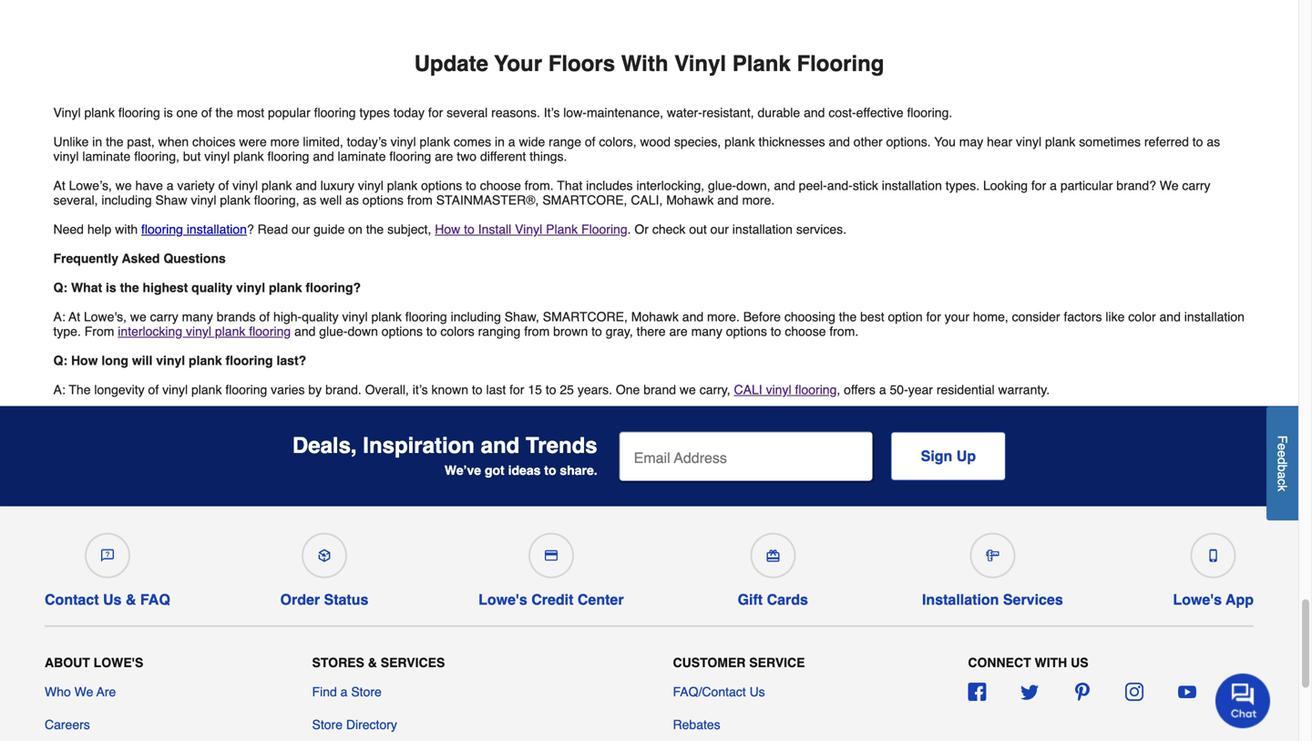Task type: describe. For each thing, give the bounding box(es) containing it.
flooring installation link
[[141, 222, 247, 237]]

flooring left last?
[[226, 353, 273, 368]]

who we are link
[[45, 683, 116, 701]]

0 horizontal spatial as
[[303, 193, 317, 207]]

last
[[486, 382, 506, 397]]

today
[[394, 105, 425, 120]]

0 horizontal spatial store
[[312, 717, 343, 732]]

to left choosing
[[771, 324, 782, 339]]

sign up button
[[891, 432, 1007, 481]]

interlocking vinyl plank flooring and glue-down options to colors ranging from brown to gray, there are many options to choose from.
[[118, 324, 859, 339]]

the
[[69, 382, 91, 397]]

vinyl up 'brands' in the top left of the page
[[236, 280, 265, 295]]

we've
[[445, 463, 481, 478]]

thicknesses
[[759, 134, 826, 149]]

of down will
[[148, 382, 159, 397]]

a left 50-
[[880, 382, 887, 397]]

varies
[[271, 382, 305, 397]]

stores
[[312, 655, 365, 670]]

brand?
[[1117, 178, 1157, 193]]

of right one
[[201, 105, 212, 120]]

pinterest image
[[1074, 683, 1092, 701]]

find a store
[[312, 685, 382, 699]]

options right down
[[382, 324, 423, 339]]

luxury
[[321, 178, 355, 193]]

referred
[[1145, 134, 1190, 149]]

plank left two
[[420, 134, 450, 149]]

a left particular
[[1050, 178, 1057, 193]]

things.
[[530, 149, 567, 164]]

we inside a: at lowe's, we carry many brands of high-quality vinyl plank flooring including shaw, smartcore, mohawk and more. before choosing the best option for your home, consider factors like color and installation type. from
[[130, 310, 147, 324]]

flooring right were
[[268, 149, 309, 164]]

1 horizontal spatial &
[[368, 655, 377, 670]]

to left last at bottom left
[[472, 382, 483, 397]]

species,
[[675, 134, 721, 149]]

1 vertical spatial is
[[106, 280, 116, 295]]

faq
[[140, 591, 170, 608]]

lowe's for lowe's credit center
[[479, 591, 528, 608]]

last?
[[277, 353, 306, 368]]

several,
[[53, 193, 98, 207]]

1 horizontal spatial how
[[435, 222, 461, 237]]

store directory
[[312, 717, 397, 732]]

stores & services
[[312, 655, 445, 670]]

and up last?
[[295, 324, 316, 339]]

update your floors with vinyl plank flooring
[[414, 51, 885, 76]]

frequently asked questions
[[53, 251, 226, 266]]

are
[[97, 685, 116, 699]]

0 horizontal spatial services
[[381, 655, 445, 670]]

installation inside a: at lowe's, we carry many brands of high-quality vinyl plank flooring including shaw, smartcore, mohawk and more. before choosing the best option for your home, consider factors like color and installation type. from
[[1185, 310, 1245, 324]]

today's
[[347, 134, 387, 149]]

vinyl up q: how long will vinyl plank flooring last?
[[186, 324, 212, 339]]

0 horizontal spatial vinyl
[[53, 105, 81, 120]]

deals,
[[293, 433, 357, 458]]

flooring, inside unlike in the past, when choices were more limited, today's vinyl plank comes in a wide range of colors, wood species, plank thicknesses and other options. you may hear vinyl plank sometimes referred to as vinyl laminate flooring, but vinyl plank flooring and laminate flooring are two different things.
[[134, 149, 180, 164]]

of inside a: at lowe's, we carry many brands of high-quality vinyl plank flooring including shaw, smartcore, mohawk and more. before choosing the best option for your home, consider factors like color and installation type. from
[[259, 310, 270, 324]]

the right on
[[366, 222, 384, 237]]

read
[[258, 222, 288, 237]]

instagram image
[[1126, 683, 1144, 701]]

c
[[1276, 479, 1290, 485]]

peel-
[[799, 178, 828, 193]]

lowe's credit center
[[479, 591, 624, 608]]

contact
[[45, 591, 99, 608]]

cards
[[767, 591, 809, 608]]

of inside unlike in the past, when choices were more limited, today's vinyl plank comes in a wide range of colors, wood species, plank thicknesses and other options. you may hear vinyl plank sometimes referred to as vinyl laminate flooring, but vinyl plank flooring and laminate flooring are two different things.
[[585, 134, 596, 149]]

mobile image
[[1208, 549, 1220, 562]]

several
[[447, 105, 488, 120]]

check
[[653, 222, 686, 237]]

customer care image
[[101, 549, 114, 562]]

carry inside a: at lowe's, we carry many brands of high-quality vinyl plank flooring including shaw, smartcore, mohawk and more. before choosing the best option for your home, consider factors like color and installation type. from
[[150, 310, 178, 324]]

0 horizontal spatial glue-
[[319, 324, 348, 339]]

for left 15
[[510, 382, 525, 397]]

sign up form
[[620, 432, 1007, 483]]

about
[[45, 655, 90, 670]]

plank up unlike
[[84, 105, 115, 120]]

installation inside at lowe's, we have a variety of vinyl plank and luxury vinyl plank options to choose from. that includes interlocking, glue-down, and peel-and-stick installation types. looking for a particular brand? we carry several, including shaw vinyl plank flooring, as well as options from stainmaster®, smartcore, cali, mohawk and more.
[[882, 178, 943, 193]]

year
[[909, 382, 933, 397]]

plank down q: how long will vinyl plank flooring last?
[[191, 382, 222, 397]]

credit
[[532, 591, 574, 608]]

we inside 'link'
[[74, 685, 93, 699]]

f e e d b a c k
[[1276, 435, 1290, 491]]

pickup image
[[318, 549, 331, 562]]

may
[[960, 134, 984, 149]]

smartcore, inside a: at lowe's, we carry many brands of high-quality vinyl plank flooring including shaw, smartcore, mohawk and more. before choosing the best option for your home, consider factors like color and installation type. from
[[543, 310, 628, 324]]

and right color
[[1160, 310, 1181, 324]]

us for contact
[[103, 591, 122, 608]]

home,
[[974, 310, 1009, 324]]

plank up ?
[[220, 193, 251, 207]]

colors
[[441, 324, 475, 339]]

installation down 'down,'
[[733, 222, 793, 237]]

q: for q: what is the highest quality vinyl plank flooring?
[[53, 280, 68, 295]]

cali vinyl flooring link
[[734, 382, 837, 397]]

need help with flooring installation ? read our guide on the subject, how to install vinyl plank flooring . or check out our installation services .
[[53, 222, 847, 237]]

got
[[485, 463, 505, 478]]

sign
[[921, 448, 953, 465]]

dimensions image
[[987, 549, 999, 562]]

deals, inspiration and trends we've got ideas to share.
[[293, 433, 598, 478]]

comes
[[454, 134, 491, 149]]

plank up read
[[262, 178, 292, 193]]

options down two
[[421, 178, 462, 193]]

1 horizontal spatial is
[[164, 105, 173, 120]]

1 our from the left
[[292, 222, 310, 237]]

factors
[[1064, 310, 1103, 324]]

0 horizontal spatial plank
[[546, 222, 578, 237]]

flooring down 'shaw'
[[141, 222, 183, 237]]

vinyl down q: how long will vinyl plank flooring last?
[[162, 382, 188, 397]]

flooring up limited,
[[314, 105, 356, 120]]

a: for a: at lowe's, we carry many brands of high-quality vinyl plank flooring including shaw, smartcore, mohawk and more. before choosing the best option for your home, consider factors like color and installation type. from
[[53, 310, 65, 324]]

and left well
[[296, 178, 317, 193]]

at inside a: at lowe's, we carry many brands of high-quality vinyl plank flooring including shaw, smartcore, mohawk and more. before choosing the best option for your home, consider factors like color and installation type. from
[[69, 310, 80, 324]]

2 e from the top
[[1276, 450, 1290, 457]]

vinyl up ?
[[233, 178, 258, 193]]

sign up
[[921, 448, 976, 465]]

gift cards
[[738, 591, 809, 608]]

vinyl right luxury
[[358, 178, 384, 193]]

options up subject,
[[363, 193, 404, 207]]

youtube image
[[1179, 683, 1197, 701]]

flooring left varies
[[225, 382, 267, 397]]

gray,
[[606, 324, 633, 339]]

and left other
[[829, 134, 850, 149]]

offers
[[844, 382, 876, 397]]

1 horizontal spatial from.
[[830, 324, 859, 339]]

for inside a: at lowe's, we carry many brands of high-quality vinyl plank flooring including shaw, smartcore, mohawk and more. before choosing the best option for your home, consider factors like color and installation type. from
[[927, 310, 942, 324]]

type.
[[53, 324, 81, 339]]

the down frequently asked questions
[[120, 280, 139, 295]]

a inside button
[[1276, 472, 1290, 479]]

colors,
[[599, 134, 637, 149]]

vinyl plank flooring is one of the most popular flooring types today for several reasons. it's low-maintenance, water-resistant, durable and cost-effective flooring.
[[53, 105, 953, 120]]

vinyl right will
[[156, 353, 185, 368]]

1 vertical spatial from
[[524, 324, 550, 339]]

the left most
[[216, 105, 233, 120]]

to left '25'
[[546, 382, 557, 397]]

share.
[[560, 463, 598, 478]]

2 vertical spatial vinyl
[[515, 222, 543, 237]]

facebook image
[[969, 683, 987, 701]]

services
[[797, 222, 843, 237]]

order
[[280, 591, 320, 608]]

a right find
[[341, 685, 348, 699]]

a: for a: the longevity of vinyl plank flooring varies by brand. overall, it's known to last for 15 to 25 years. one brand we carry, cali vinyl flooring , offers a 50-year residential warranty.
[[53, 382, 65, 397]]

installation up questions
[[187, 222, 247, 237]]

plank down q: what is the highest quality vinyl plank flooring?
[[215, 324, 246, 339]]

popular
[[268, 105, 311, 120]]

from
[[85, 324, 114, 339]]

lowe's app
[[1174, 591, 1254, 608]]

vinyl right the hear
[[1017, 134, 1042, 149]]

what
[[71, 280, 102, 295]]

plank up "high-"
[[269, 280, 302, 295]]

the inside a: at lowe's, we carry many brands of high-quality vinyl plank flooring including shaw, smartcore, mohawk and more. before choosing the best option for your home, consider factors like color and installation type. from
[[839, 310, 857, 324]]

there
[[637, 324, 666, 339]]

flooring down today
[[390, 149, 431, 164]]

with
[[115, 222, 138, 237]]

brown
[[553, 324, 588, 339]]

careers link
[[45, 716, 90, 734]]

by
[[308, 382, 322, 397]]

choose inside at lowe's, we have a variety of vinyl plank and luxury vinyl plank options to choose from. that includes interlocking, glue-down, and peel-and-stick installation types. looking for a particular brand? we carry several, including shaw vinyl plank flooring, as well as options from stainmaster®, smartcore, cali, mohawk and more.
[[480, 178, 521, 193]]

d
[[1276, 457, 1290, 464]]

for right today
[[428, 105, 443, 120]]

f
[[1276, 435, 1290, 443]]

trends
[[526, 433, 598, 458]]

flooring up past,
[[118, 105, 160, 120]]

to inside 'deals, inspiration and trends we've got ideas to share.'
[[545, 463, 557, 478]]

interlocking vinyl plank flooring link
[[118, 324, 291, 339]]

down
[[348, 324, 378, 339]]

vinyl up lowe's, at the left of page
[[53, 149, 79, 164]]

durable
[[758, 105, 801, 120]]

low-
[[564, 105, 587, 120]]

vinyl right but
[[204, 149, 230, 164]]

long
[[102, 353, 128, 368]]

0 vertical spatial flooring
[[797, 51, 885, 76]]

connect
[[969, 655, 1032, 670]]

different
[[480, 149, 526, 164]]

2 in from the left
[[495, 134, 505, 149]]

about lowe's
[[45, 655, 143, 670]]

option
[[888, 310, 923, 324]]

to left colors
[[426, 324, 437, 339]]

quality inside a: at lowe's, we carry many brands of high-quality vinyl plank flooring including shaw, smartcore, mohawk and more. before choosing the best option for your home, consider factors like color and installation type. from
[[302, 310, 339, 324]]

contact us & faq
[[45, 591, 170, 608]]

customer service
[[673, 655, 805, 670]]

it's
[[413, 382, 428, 397]]

for inside at lowe's, we have a variety of vinyl plank and luxury vinyl plank options to choose from. that includes interlocking, glue-down, and peel-and-stick installation types. looking for a particular brand? we carry several, including shaw vinyl plank flooring, as well as options from stainmaster®, smartcore, cali, mohawk and more.
[[1032, 178, 1047, 193]]

and up luxury
[[313, 149, 334, 164]]

help
[[87, 222, 112, 237]]



Task type: locate. For each thing, give the bounding box(es) containing it.
50-
[[890, 382, 909, 397]]

1 . from the left
[[628, 222, 631, 237]]

0 vertical spatial mohawk
[[667, 193, 714, 207]]

a inside unlike in the past, when choices were more limited, today's vinyl plank comes in a wide range of colors, wood species, plank thicknesses and other options. you may hear vinyl plank sometimes referred to as vinyl laminate flooring, but vinyl plank flooring and laminate flooring are two different things.
[[509, 134, 516, 149]]

find a store link
[[312, 683, 382, 701]]

1 vertical spatial more.
[[707, 310, 740, 324]]

1 horizontal spatial many
[[692, 324, 723, 339]]

as right referred
[[1207, 134, 1221, 149]]

to right ideas
[[545, 463, 557, 478]]

faq/contact us link
[[673, 683, 765, 701]]

1 q: from the top
[[53, 280, 68, 295]]

mohawk inside a: at lowe's, we carry many brands of high-quality vinyl plank flooring including shaw, smartcore, mohawk and more. before choosing the best option for your home, consider factors like color and installation type. from
[[632, 310, 679, 324]]

0 horizontal spatial we
[[74, 685, 93, 699]]

vinyl right install
[[515, 222, 543, 237]]

1 horizontal spatial lowe's
[[479, 591, 528, 608]]

flooring
[[118, 105, 160, 120], [314, 105, 356, 120], [268, 149, 309, 164], [390, 149, 431, 164], [141, 222, 183, 237], [405, 310, 447, 324], [249, 324, 291, 339], [226, 353, 273, 368], [225, 382, 267, 397], [795, 382, 837, 397]]

flooring
[[797, 51, 885, 76], [582, 222, 628, 237]]

directory
[[346, 717, 397, 732]]

at inside at lowe's, we have a variety of vinyl plank and luxury vinyl plank options to choose from. that includes interlocking, glue-down, and peel-and-stick installation types. looking for a particular brand? we carry several, including shaw vinyl plank flooring, as well as options from stainmaster®, smartcore, cali, mohawk and more.
[[53, 178, 65, 193]]

1 vertical spatial glue-
[[319, 324, 348, 339]]

options up cali
[[726, 324, 767, 339]]

q: how long will vinyl plank flooring last?
[[53, 353, 306, 368]]

to
[[1193, 134, 1204, 149], [466, 178, 477, 193], [464, 222, 475, 237], [426, 324, 437, 339], [592, 324, 602, 339], [771, 324, 782, 339], [472, 382, 483, 397], [546, 382, 557, 397], [545, 463, 557, 478]]

status
[[324, 591, 369, 608]]

are inside unlike in the past, when choices were more limited, today's vinyl plank comes in a wide range of colors, wood species, plank thicknesses and other options. you may hear vinyl plank sometimes referred to as vinyl laminate flooring, but vinyl plank flooring and laminate flooring are two different things.
[[435, 149, 453, 164]]

as
[[1207, 134, 1221, 149], [303, 193, 317, 207], [346, 193, 359, 207]]

k
[[1276, 485, 1290, 491]]

many inside a: at lowe's, we carry many brands of high-quality vinyl plank flooring including shaw, smartcore, mohawk and more. before choosing the best option for your home, consider factors like color and installation type. from
[[182, 310, 213, 324]]

store
[[351, 685, 382, 699], [312, 717, 343, 732]]

floors
[[549, 51, 615, 76]]

cali
[[734, 382, 763, 397]]

0 vertical spatial how
[[435, 222, 461, 237]]

2 horizontal spatial vinyl
[[675, 51, 727, 76]]

0 horizontal spatial in
[[92, 134, 102, 149]]

flooring?
[[306, 280, 361, 295]]

0 horizontal spatial laminate
[[82, 149, 131, 164]]

out
[[689, 222, 707, 237]]

services up find a store link
[[381, 655, 445, 670]]

mohawk up brand
[[632, 310, 679, 324]]

0 horizontal spatial carry
[[150, 310, 178, 324]]

1 horizontal spatial services
[[1004, 591, 1064, 608]]

carry down referred
[[1183, 178, 1211, 193]]

1 vertical spatial us
[[750, 685, 765, 699]]

and right interlocking,
[[718, 193, 739, 207]]

. left or
[[628, 222, 631, 237]]

1 horizontal spatial in
[[495, 134, 505, 149]]

color
[[1129, 310, 1157, 324]]

1 horizontal spatial including
[[451, 310, 501, 324]]

to left install
[[464, 222, 475, 237]]

q: down the type.
[[53, 353, 68, 368]]

1 vertical spatial smartcore,
[[543, 310, 628, 324]]

we inside at lowe's, we have a variety of vinyl plank and luxury vinyl plank options to choose from. that includes interlocking, glue-down, and peel-and-stick installation types. looking for a particular brand? we carry several, including shaw vinyl plank flooring, as well as options from stainmaster®, smartcore, cali, mohawk and more.
[[1160, 178, 1179, 193]]

how
[[435, 222, 461, 237], [71, 353, 98, 368]]

and inside 'deals, inspiration and trends we've got ideas to share.'
[[481, 433, 520, 458]]

installation right color
[[1185, 310, 1245, 324]]

unlike in the past, when choices were more limited, today's vinyl plank comes in a wide range of colors, wood species, plank thicknesses and other options. you may hear vinyl plank sometimes referred to as vinyl laminate flooring, but vinyl plank flooring and laminate flooring are two different things.
[[53, 134, 1221, 164]]

of right variety
[[218, 178, 229, 193]]

1 horizontal spatial our
[[711, 222, 729, 237]]

0 vertical spatial plank
[[733, 51, 791, 76]]

who we are
[[45, 685, 116, 699]]

1 horizontal spatial glue-
[[708, 178, 737, 193]]

smartcore, right shaw,
[[543, 310, 628, 324]]

we
[[116, 178, 132, 193], [130, 310, 147, 324], [680, 382, 696, 397]]

1 vertical spatial vinyl
[[53, 105, 81, 120]]

0 vertical spatial quality
[[192, 280, 233, 295]]

of left "high-"
[[259, 310, 270, 324]]

including inside at lowe's, we have a variety of vinyl plank and luxury vinyl plank options to choose from. that includes interlocking, glue-down, and peel-and-stick installation types. looking for a particular brand? we carry several, including shaw vinyl plank flooring, as well as options from stainmaster®, smartcore, cali, mohawk and more.
[[102, 193, 152, 207]]

laminate up lowe's, at the left of page
[[82, 149, 131, 164]]

lowe's left credit
[[479, 591, 528, 608]]

plank inside a: at lowe's, we carry many brands of high-quality vinyl plank flooring including shaw, smartcore, mohawk and more. before choosing the best option for your home, consider factors like color and installation type. from
[[371, 310, 402, 324]]

plank down the resistant,
[[725, 134, 755, 149]]

0 vertical spatial us
[[103, 591, 122, 608]]

shaw,
[[505, 310, 540, 324]]

of inside at lowe's, we have a variety of vinyl plank and luxury vinyl plank options to choose from. that includes interlocking, glue-down, and peel-and-stick installation types. looking for a particular brand? we carry several, including shaw vinyl plank flooring, as well as options from stainmaster®, smartcore, cali, mohawk and more.
[[218, 178, 229, 193]]

from. inside at lowe's, we have a variety of vinyl plank and luxury vinyl plank options to choose from. that includes interlocking, glue-down, and peel-and-stick installation types. looking for a particular brand? we carry several, including shaw vinyl plank flooring, as well as options from stainmaster®, smartcore, cali, mohawk and more.
[[525, 178, 554, 193]]

us right contact
[[103, 591, 122, 608]]

smartcore, inside at lowe's, we have a variety of vinyl plank and luxury vinyl plank options to choose from. that includes interlocking, glue-down, and peel-and-stick installation types. looking for a particular brand? we carry several, including shaw vinyl plank flooring, as well as options from stainmaster®, smartcore, cali, mohawk and more.
[[543, 193, 628, 207]]

2 horizontal spatial as
[[1207, 134, 1221, 149]]

how up the
[[71, 353, 98, 368]]

mohawk inside at lowe's, we have a variety of vinyl plank and luxury vinyl plank options to choose from. that includes interlocking, glue-down, and peel-and-stick installation types. looking for a particular brand? we carry several, including shaw vinyl plank flooring, as well as options from stainmaster®, smartcore, cali, mohawk and more.
[[667, 193, 714, 207]]

1 vertical spatial plank
[[546, 222, 578, 237]]

lowe's left app
[[1174, 591, 1223, 608]]

many right there
[[692, 324, 723, 339]]

need
[[53, 222, 84, 237]]

1 vertical spatial quality
[[302, 310, 339, 324]]

smartcore, down things.
[[543, 193, 628, 207]]

in right comes on the top left of the page
[[495, 134, 505, 149]]

we left are
[[74, 685, 93, 699]]

including up with
[[102, 193, 152, 207]]

flooring right down
[[405, 310, 447, 324]]

a up k
[[1276, 472, 1290, 479]]

of right range at the top left of page
[[585, 134, 596, 149]]

we inside at lowe's, we have a variety of vinyl plank and luxury vinyl plank options to choose from. that includes interlocking, glue-down, and peel-and-stick installation types. looking for a particular brand? we carry several, including shaw vinyl plank flooring, as well as options from stainmaster®, smartcore, cali, mohawk and more.
[[116, 178, 132, 193]]

flooring left or
[[582, 222, 628, 237]]

a: inside a: at lowe's, we carry many brands of high-quality vinyl plank flooring including shaw, smartcore, mohawk and more. before choosing the best option for your home, consider factors like color and installation type. from
[[53, 310, 65, 324]]

1 horizontal spatial store
[[351, 685, 382, 699]]

us down customer service
[[750, 685, 765, 699]]

0 vertical spatial we
[[116, 178, 132, 193]]

installation services link
[[923, 526, 1064, 608]]

are right there
[[670, 324, 688, 339]]

0 horizontal spatial lowe's
[[94, 655, 143, 670]]

2 q: from the top
[[53, 353, 68, 368]]

2 a: from the top
[[53, 382, 65, 397]]

flooring up last?
[[249, 324, 291, 339]]

1 e from the top
[[1276, 443, 1290, 450]]

0 horizontal spatial flooring,
[[134, 149, 180, 164]]

e up d
[[1276, 443, 1290, 450]]

it's
[[544, 105, 560, 120]]

0 vertical spatial including
[[102, 193, 152, 207]]

resistant,
[[703, 105, 754, 120]]

order status link
[[280, 526, 369, 608]]

2 our from the left
[[711, 222, 729, 237]]

0 vertical spatial choose
[[480, 178, 521, 193]]

1 vertical spatial are
[[670, 324, 688, 339]]

0 horizontal spatial &
[[126, 591, 136, 608]]

including left shaw,
[[451, 310, 501, 324]]

to inside unlike in the past, when choices were more limited, today's vinyl plank comes in a wide range of colors, wood species, plank thicknesses and other options. you may hear vinyl plank sometimes referred to as vinyl laminate flooring, but vinyl plank flooring and laminate flooring are two different things.
[[1193, 134, 1204, 149]]

at left lowe's, at the left of page
[[53, 178, 65, 193]]

2 smartcore, from the top
[[543, 310, 628, 324]]

residential
[[937, 382, 995, 397]]

0 vertical spatial are
[[435, 149, 453, 164]]

1 vertical spatial from.
[[830, 324, 859, 339]]

0 vertical spatial q:
[[53, 280, 68, 295]]

with
[[1035, 655, 1068, 670]]

0 horizontal spatial choose
[[480, 178, 521, 193]]

0 horizontal spatial are
[[435, 149, 453, 164]]

overall,
[[365, 382, 409, 397]]

1 horizontal spatial flooring
[[797, 51, 885, 76]]

gift cards link
[[734, 526, 813, 608]]

shaw
[[155, 193, 187, 207]]

will
[[132, 353, 153, 368]]

1 horizontal spatial we
[[1160, 178, 1179, 193]]

find
[[312, 685, 337, 699]]

choose
[[480, 178, 521, 193], [785, 324, 826, 339]]

carry inside at lowe's, we have a variety of vinyl plank and luxury vinyl plank options to choose from. that includes interlocking, glue-down, and peel-and-stick installation types. looking for a particular brand? we carry several, including shaw vinyl plank flooring, as well as options from stainmaster®, smartcore, cali, mohawk and more.
[[1183, 178, 1211, 193]]

vinyl down the 'flooring?'
[[342, 310, 368, 324]]

particular
[[1061, 178, 1113, 193]]

to left gray,
[[592, 324, 602, 339]]

1 vertical spatial carry
[[150, 310, 178, 324]]

to down two
[[466, 178, 477, 193]]

us for faq/contact
[[750, 685, 765, 699]]

Email Address email field
[[620, 432, 873, 481]]

0 vertical spatial carry
[[1183, 178, 1211, 193]]

and
[[804, 105, 825, 120], [829, 134, 850, 149], [313, 149, 334, 164], [296, 178, 317, 193], [774, 178, 796, 193], [718, 193, 739, 207], [683, 310, 704, 324], [1160, 310, 1181, 324], [295, 324, 316, 339], [481, 433, 520, 458]]

and-
[[828, 178, 853, 193]]

quality down questions
[[192, 280, 233, 295]]

2 vertical spatial we
[[680, 382, 696, 397]]

1 horizontal spatial are
[[670, 324, 688, 339]]

0 vertical spatial smartcore,
[[543, 193, 628, 207]]

to right referred
[[1193, 134, 1204, 149]]

in right unlike
[[92, 134, 102, 149]]

1 in from the left
[[92, 134, 102, 149]]

is
[[164, 105, 173, 120], [106, 280, 116, 295]]

many down q: what is the highest quality vinyl plank flooring?
[[182, 310, 213, 324]]

flooring, inside at lowe's, we have a variety of vinyl plank and luxury vinyl plank options to choose from. that includes interlocking, glue-down, and peel-and-stick installation types. looking for a particular brand? we carry several, including shaw vinyl plank flooring, as well as options from stainmaster®, smartcore, cali, mohawk and more.
[[254, 193, 300, 207]]

1 vertical spatial mohawk
[[632, 310, 679, 324]]

types.
[[946, 178, 980, 193]]

vinyl right cali
[[766, 382, 792, 397]]

1 vertical spatial including
[[451, 310, 501, 324]]

1 horizontal spatial at
[[69, 310, 80, 324]]

1 vertical spatial at
[[69, 310, 80, 324]]

flooring left offers
[[795, 382, 837, 397]]

,
[[837, 382, 841, 397]]

installation services
[[923, 591, 1064, 608]]

we left the carry,
[[680, 382, 696, 397]]

plank
[[733, 51, 791, 76], [546, 222, 578, 237]]

known
[[432, 382, 469, 397]]

we left have
[[116, 178, 132, 193]]

0 vertical spatial at
[[53, 178, 65, 193]]

a: left the
[[53, 382, 65, 397]]

best
[[861, 310, 885, 324]]

lowe's,
[[84, 310, 127, 324]]

. down and- in the top of the page
[[843, 222, 847, 237]]

careers
[[45, 717, 90, 732]]

looking
[[984, 178, 1028, 193]]

plank down the interlocking vinyl plank flooring link at the top
[[189, 353, 222, 368]]

mohawk
[[667, 193, 714, 207], [632, 310, 679, 324]]

as inside unlike in the past, when choices were more limited, today's vinyl plank comes in a wide range of colors, wood species, plank thicknesses and other options. you may hear vinyl plank sometimes referred to as vinyl laminate flooring, but vinyl plank flooring and laminate flooring are two different things.
[[1207, 134, 1221, 149]]

q:
[[53, 280, 68, 295], [53, 353, 68, 368]]

for left your
[[927, 310, 942, 324]]

1 horizontal spatial from
[[524, 324, 550, 339]]

and right there
[[683, 310, 704, 324]]

and left cost-
[[804, 105, 825, 120]]

past,
[[127, 134, 155, 149]]

0 vertical spatial services
[[1004, 591, 1064, 608]]

plank left more
[[234, 149, 264, 164]]

1 horizontal spatial quality
[[302, 310, 339, 324]]

flooring up cost-
[[797, 51, 885, 76]]

choose down different
[[480, 178, 521, 193]]

store down find
[[312, 717, 343, 732]]

25
[[560, 382, 574, 397]]

glue- down the 'flooring?'
[[319, 324, 348, 339]]

0 vertical spatial we
[[1160, 178, 1179, 193]]

0 horizontal spatial our
[[292, 222, 310, 237]]

from left brown
[[524, 324, 550, 339]]

0 horizontal spatial how
[[71, 353, 98, 368]]

including inside a: at lowe's, we carry many brands of high-quality vinyl plank flooring including shaw, smartcore, mohawk and more. before choosing the best option for your home, consider factors like color and installation type. from
[[451, 310, 501, 324]]

vinyl up water-
[[675, 51, 727, 76]]

a
[[509, 134, 516, 149], [167, 178, 174, 193], [1050, 178, 1057, 193], [880, 382, 887, 397], [1276, 472, 1290, 479], [341, 685, 348, 699]]

from inside at lowe's, we have a variety of vinyl plank and luxury vinyl plank options to choose from. that includes interlocking, glue-down, and peel-and-stick installation types. looking for a particular brand? we carry several, including shaw vinyl plank flooring, as well as options from stainmaster®, smartcore, cali, mohawk and more.
[[407, 193, 433, 207]]

up
[[957, 448, 976, 465]]

contact us & faq link
[[45, 526, 170, 608]]

2 . from the left
[[843, 222, 847, 237]]

2 horizontal spatial lowe's
[[1174, 591, 1223, 608]]

1 horizontal spatial us
[[750, 685, 765, 699]]

from. down things.
[[525, 178, 554, 193]]

1 vertical spatial we
[[130, 310, 147, 324]]

vinyl up the flooring installation link
[[191, 193, 216, 207]]

glue- inside at lowe's, we have a variety of vinyl plank and luxury vinyl plank options to choose from. that includes interlocking, glue-down, and peel-and-stick installation types. looking for a particular brand? we carry several, including shaw vinyl plank flooring, as well as options from stainmaster®, smartcore, cali, mohawk and more.
[[708, 178, 737, 193]]

1 vertical spatial flooring
[[582, 222, 628, 237]]

1 vertical spatial how
[[71, 353, 98, 368]]

1 vertical spatial store
[[312, 717, 343, 732]]

lowe's for lowe's app
[[1174, 591, 1223, 608]]

at
[[53, 178, 65, 193], [69, 310, 80, 324]]

more. inside at lowe's, we have a variety of vinyl plank and luxury vinyl plank options to choose from. that includes interlocking, glue-down, and peel-and-stick installation types. looking for a particular brand? we carry several, including shaw vinyl plank flooring, as well as options from stainmaster®, smartcore, cali, mohawk and more.
[[743, 193, 775, 207]]

1 smartcore, from the top
[[543, 193, 628, 207]]

plank up subject,
[[387, 178, 418, 193]]

1 vertical spatial a:
[[53, 382, 65, 397]]

effective
[[857, 105, 904, 120]]

a right have
[[167, 178, 174, 193]]

like
[[1106, 310, 1125, 324]]

sometimes
[[1080, 134, 1141, 149]]

flooring,
[[134, 149, 180, 164], [254, 193, 300, 207]]

1 a: from the top
[[53, 310, 65, 324]]

our right read
[[292, 222, 310, 237]]

1 horizontal spatial as
[[346, 193, 359, 207]]

unlike
[[53, 134, 89, 149]]

1 vertical spatial services
[[381, 655, 445, 670]]

0 horizontal spatial from
[[407, 193, 433, 207]]

vinyl inside a: at lowe's, we carry many brands of high-quality vinyl plank flooring including shaw, smartcore, mohawk and more. before choosing the best option for your home, consider factors like color and installation type. from
[[342, 310, 368, 324]]

1 horizontal spatial .
[[843, 222, 847, 237]]

1 horizontal spatial choose
[[785, 324, 826, 339]]

1 vertical spatial &
[[368, 655, 377, 670]]

1 vertical spatial choose
[[785, 324, 826, 339]]

lowe's,
[[69, 178, 112, 193]]

cali,
[[631, 193, 663, 207]]

plank up durable at the top of page
[[733, 51, 791, 76]]

interlocking,
[[637, 178, 705, 193]]

plank left sometimes
[[1046, 134, 1076, 149]]

1 horizontal spatial plank
[[733, 51, 791, 76]]

0 horizontal spatial .
[[628, 222, 631, 237]]

years.
[[578, 382, 613, 397]]

0 horizontal spatial including
[[102, 193, 152, 207]]

questions
[[164, 251, 226, 266]]

0 horizontal spatial quality
[[192, 280, 233, 295]]

1 horizontal spatial flooring,
[[254, 193, 300, 207]]

more. left 'before'
[[707, 310, 740, 324]]

credit card image
[[545, 549, 558, 562]]

you
[[935, 134, 956, 149]]

1 horizontal spatial carry
[[1183, 178, 1211, 193]]

0 vertical spatial more.
[[743, 193, 775, 207]]

glue-
[[708, 178, 737, 193], [319, 324, 348, 339]]

chat invite button image
[[1216, 673, 1272, 728]]

ideas
[[508, 463, 541, 478]]

more. inside a: at lowe's, we carry many brands of high-quality vinyl plank flooring including shaw, smartcore, mohawk and more. before choosing the best option for your home, consider factors like color and installation type. from
[[707, 310, 740, 324]]

twitter image
[[1021, 683, 1039, 701]]

from.
[[525, 178, 554, 193], [830, 324, 859, 339]]

0 horizontal spatial more.
[[707, 310, 740, 324]]

subject,
[[388, 222, 432, 237]]

1 horizontal spatial vinyl
[[515, 222, 543, 237]]

rebates link
[[673, 716, 721, 734]]

vinyl up unlike
[[53, 105, 81, 120]]

vinyl down today
[[391, 134, 416, 149]]

1 laminate from the left
[[82, 149, 131, 164]]

laminate up luxury
[[338, 149, 386, 164]]

gift card image
[[767, 549, 780, 562]]

0 vertical spatial is
[[164, 105, 173, 120]]

e up b
[[1276, 450, 1290, 457]]

before
[[744, 310, 781, 324]]

flooring inside a: at lowe's, we carry many brands of high-quality vinyl plank flooring including shaw, smartcore, mohawk and more. before choosing the best option for your home, consider factors like color and installation type. from
[[405, 310, 447, 324]]

and left peel-
[[774, 178, 796, 193]]

connect with us
[[969, 655, 1089, 670]]

carry down highest
[[150, 310, 178, 324]]

flooring.
[[907, 105, 953, 120]]

q: for q: how long will vinyl plank flooring last?
[[53, 353, 68, 368]]

the left past,
[[106, 134, 124, 149]]

the inside unlike in the past, when choices were more limited, today's vinyl plank comes in a wide range of colors, wood species, plank thicknesses and other options. you may hear vinyl plank sometimes referred to as vinyl laminate flooring, but vinyl plank flooring and laminate flooring are two different things.
[[106, 134, 124, 149]]

carry,
[[700, 382, 731, 397]]

0 vertical spatial vinyl
[[675, 51, 727, 76]]

lowe's up are
[[94, 655, 143, 670]]

0 horizontal spatial flooring
[[582, 222, 628, 237]]

and up got
[[481, 433, 520, 458]]

with
[[621, 51, 669, 76]]

1 vertical spatial q:
[[53, 353, 68, 368]]

high-
[[274, 310, 302, 324]]

0 vertical spatial glue-
[[708, 178, 737, 193]]

1 horizontal spatial more.
[[743, 193, 775, 207]]

store directory link
[[312, 716, 397, 734]]

warranty.
[[999, 382, 1050, 397]]

2 laminate from the left
[[338, 149, 386, 164]]

0 horizontal spatial many
[[182, 310, 213, 324]]

to inside at lowe's, we have a variety of vinyl plank and luxury vinyl plank options to choose from. that includes interlocking, glue-down, and peel-and-stick installation types. looking for a particular brand? we carry several, including shaw vinyl plank flooring, as well as options from stainmaster®, smartcore, cali, mohawk and more.
[[466, 178, 477, 193]]

carry
[[1183, 178, 1211, 193], [150, 310, 178, 324]]

hear
[[987, 134, 1013, 149]]

0 vertical spatial &
[[126, 591, 136, 608]]

0 vertical spatial from.
[[525, 178, 554, 193]]



Task type: vqa. For each thing, say whether or not it's contained in the screenshot.


